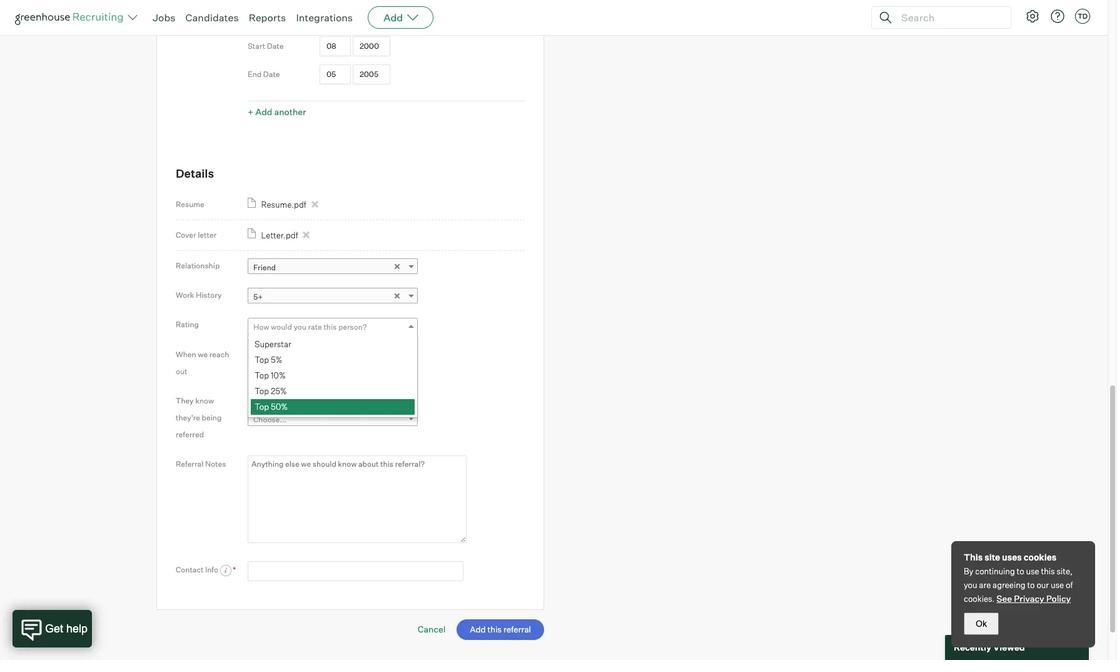 Task type: vqa. For each thing, say whether or not it's contained in the screenshot.
top YYYY 'text box'
yes



Task type: describe. For each thing, give the bounding box(es) containing it.
select an option link
[[248, 356, 418, 374]]

50%
[[271, 402, 288, 412]]

configure image
[[1026, 9, 1041, 24]]

+ add another
[[248, 107, 306, 117]]

ok
[[976, 619, 988, 629]]

you inside by continuing to use this site, you are agreeing to our use of cookies.
[[965, 580, 978, 590]]

candidates
[[186, 11, 239, 24]]

0 vertical spatial to
[[1017, 566, 1025, 576]]

reach
[[210, 350, 229, 359]]

notes
[[205, 459, 226, 469]]

letter
[[198, 230, 217, 240]]

*
[[233, 565, 236, 574]]

work history
[[176, 291, 222, 300]]

we
[[198, 350, 208, 359]]

history
[[196, 291, 222, 300]]

+ add another link
[[248, 107, 306, 117]]

0 vertical spatial use
[[1027, 566, 1040, 576]]

see privacy policy link
[[997, 593, 1072, 604]]

referral
[[176, 459, 204, 469]]

+
[[248, 107, 254, 117]]

see privacy policy
[[997, 593, 1072, 604]]

when we reach out
[[176, 350, 229, 376]]

td button
[[1076, 9, 1091, 24]]

relationship
[[176, 261, 220, 270]]

resume
[[176, 200, 205, 209]]

this site uses cookies
[[965, 552, 1057, 563]]

would
[[271, 322, 292, 332]]

add inside add popup button
[[384, 11, 403, 24]]

engineering
[[325, 14, 368, 23]]

reports link
[[249, 11, 286, 24]]

an
[[277, 360, 286, 370]]

friend
[[253, 263, 276, 272]]

1 vertical spatial use
[[1052, 580, 1065, 590]]

this
[[965, 552, 983, 563]]

cancel
[[418, 624, 446, 635]]

td button
[[1073, 6, 1093, 26]]

5+
[[253, 293, 263, 302]]

contact info
[[176, 565, 220, 574]]

how would you rate this person?
[[253, 322, 367, 332]]

this for use
[[1042, 566, 1056, 576]]

site
[[985, 552, 1001, 563]]

referral notes
[[176, 459, 226, 469]]

25%
[[271, 386, 287, 396]]

being
[[202, 413, 222, 422]]

cookies
[[1024, 552, 1057, 563]]

end
[[248, 70, 262, 79]]

details
[[176, 167, 214, 181]]

cover letter
[[176, 230, 217, 240]]

rate
[[308, 322, 322, 332]]

candidates link
[[186, 11, 239, 24]]

select an option
[[253, 360, 311, 370]]

policy
[[1047, 593, 1072, 604]]

10%
[[271, 370, 286, 380]]

option
[[287, 360, 311, 370]]

they know they're being referred
[[176, 396, 222, 439]]

viewed
[[994, 642, 1026, 653]]

superstar top 5% top 10% top 25% top 50%
[[255, 339, 291, 412]]

of
[[1067, 580, 1074, 590]]

1 vertical spatial to
[[1028, 580, 1036, 590]]

mm text field for end date
[[320, 64, 351, 85]]

jobs
[[153, 11, 176, 24]]

jobs link
[[153, 11, 176, 24]]



Task type: locate. For each thing, give the bounding box(es) containing it.
1 vertical spatial this
[[1042, 566, 1056, 576]]

1 horizontal spatial add
[[384, 11, 403, 24]]

this up the our
[[1042, 566, 1056, 576]]

use down cookies
[[1027, 566, 1040, 576]]

MM text field
[[320, 36, 351, 56], [320, 64, 351, 85]]

2 yyyy text field from the top
[[353, 64, 390, 85]]

engineering link
[[320, 10, 490, 28]]

start
[[248, 42, 266, 51]]

site,
[[1057, 566, 1073, 576]]

choose...
[[253, 415, 287, 424]]

this inside by continuing to use this site, you are agreeing to our use of cookies.
[[1042, 566, 1056, 576]]

this right rate
[[324, 322, 337, 332]]

by
[[965, 566, 974, 576]]

this
[[324, 322, 337, 332], [1042, 566, 1056, 576]]

ok button
[[965, 613, 1000, 635]]

1 horizontal spatial to
[[1028, 580, 1036, 590]]

integrations
[[296, 11, 353, 24]]

recently
[[955, 642, 992, 653]]

another
[[274, 107, 306, 117]]

0 horizontal spatial to
[[1017, 566, 1025, 576]]

this for rate
[[324, 322, 337, 332]]

resume.pdf
[[261, 200, 306, 210]]

to
[[1017, 566, 1025, 576], [1028, 580, 1036, 590]]

see
[[997, 593, 1013, 604]]

1 vertical spatial you
[[965, 580, 978, 590]]

they're
[[176, 413, 200, 422]]

continuing
[[976, 566, 1016, 576]]

0 vertical spatial add
[[384, 11, 403, 24]]

uses
[[1003, 552, 1023, 563]]

1 vertical spatial date
[[263, 70, 280, 79]]

recently viewed
[[955, 642, 1026, 653]]

you left rate
[[294, 322, 307, 332]]

greenhouse recruiting image
[[15, 10, 128, 25]]

date right start
[[267, 42, 284, 51]]

use
[[1027, 566, 1040, 576], [1052, 580, 1065, 590]]

4 top from the top
[[255, 402, 269, 412]]

date right "end"
[[263, 70, 280, 79]]

are
[[980, 580, 992, 590]]

Referral Notes text field
[[248, 455, 467, 543]]

reports
[[249, 11, 286, 24]]

top up choose...
[[255, 402, 269, 412]]

when
[[176, 350, 196, 359]]

0 vertical spatial date
[[267, 42, 284, 51]]

agreeing
[[993, 580, 1026, 590]]

0 horizontal spatial use
[[1027, 566, 1040, 576]]

mm text field for start date
[[320, 36, 351, 56]]

yyyy text field for end date
[[353, 64, 390, 85]]

5+ link
[[248, 288, 418, 306]]

date for end date
[[263, 70, 280, 79]]

cancel link
[[418, 624, 446, 635]]

2 mm text field from the top
[[320, 64, 351, 85]]

1 horizontal spatial use
[[1052, 580, 1065, 590]]

1 mm text field from the top
[[320, 36, 351, 56]]

work
[[176, 291, 194, 300]]

start date
[[248, 42, 284, 51]]

how would you rate this person? link
[[248, 318, 418, 336]]

you down by
[[965, 580, 978, 590]]

1 horizontal spatial this
[[1042, 566, 1056, 576]]

letter.pdf
[[261, 230, 298, 240]]

education element
[[248, 0, 525, 121]]

select
[[253, 360, 276, 370]]

friend link
[[248, 259, 418, 277]]

top down select
[[255, 370, 269, 380]]

know
[[195, 396, 214, 405]]

info
[[205, 565, 219, 574]]

add right "engineering"
[[384, 11, 403, 24]]

out
[[176, 367, 187, 376]]

use left of
[[1052, 580, 1065, 590]]

1 horizontal spatial you
[[965, 580, 978, 590]]

1 top from the top
[[255, 355, 269, 365]]

end date
[[248, 70, 280, 79]]

0 horizontal spatial this
[[324, 322, 337, 332]]

None text field
[[248, 561, 464, 582]]

0 horizontal spatial you
[[294, 322, 307, 332]]

cookies.
[[965, 594, 995, 604]]

top left the 5% on the bottom
[[255, 355, 269, 365]]

add button
[[368, 6, 434, 29]]

they
[[176, 396, 194, 405]]

to left the our
[[1028, 580, 1036, 590]]

top
[[255, 355, 269, 365], [255, 370, 269, 380], [255, 386, 269, 396], [255, 402, 269, 412]]

0 vertical spatial this
[[324, 322, 337, 332]]

1 yyyy text field from the top
[[353, 36, 390, 56]]

cover
[[176, 230, 196, 240]]

2 top from the top
[[255, 370, 269, 380]]

add right + on the left of the page
[[256, 107, 273, 117]]

None submit
[[457, 620, 545, 640]]

to down uses at bottom right
[[1017, 566, 1025, 576]]

referred
[[176, 430, 204, 439]]

person?
[[339, 322, 367, 332]]

yyyy text field for start date
[[353, 36, 390, 56]]

rating
[[176, 320, 199, 330]]

YYYY text field
[[353, 36, 390, 56], [353, 64, 390, 85]]

0 vertical spatial mm text field
[[320, 36, 351, 56]]

0 horizontal spatial add
[[256, 107, 273, 117]]

choose... link
[[248, 411, 418, 429]]

top left 25%
[[255, 386, 269, 396]]

date for start date
[[267, 42, 284, 51]]

how
[[253, 322, 269, 332]]

discipline
[[248, 13, 283, 23]]

1 vertical spatial yyyy text field
[[353, 64, 390, 85]]

0 vertical spatial you
[[294, 322, 307, 332]]

add
[[384, 11, 403, 24], [256, 107, 273, 117]]

you
[[294, 322, 307, 332], [965, 580, 978, 590]]

integrations link
[[296, 11, 353, 24]]

5%
[[271, 355, 282, 365]]

td
[[1078, 12, 1089, 21]]

contact
[[176, 565, 204, 574]]

1 vertical spatial add
[[256, 107, 273, 117]]

our
[[1037, 580, 1050, 590]]

superstar
[[255, 339, 291, 349]]

Search text field
[[899, 8, 1000, 27]]

privacy
[[1015, 593, 1045, 604]]

add inside education element
[[256, 107, 273, 117]]

by continuing to use this site, you are agreeing to our use of cookies.
[[965, 566, 1074, 604]]

0 vertical spatial yyyy text field
[[353, 36, 390, 56]]

3 top from the top
[[255, 386, 269, 396]]

1 vertical spatial mm text field
[[320, 64, 351, 85]]



